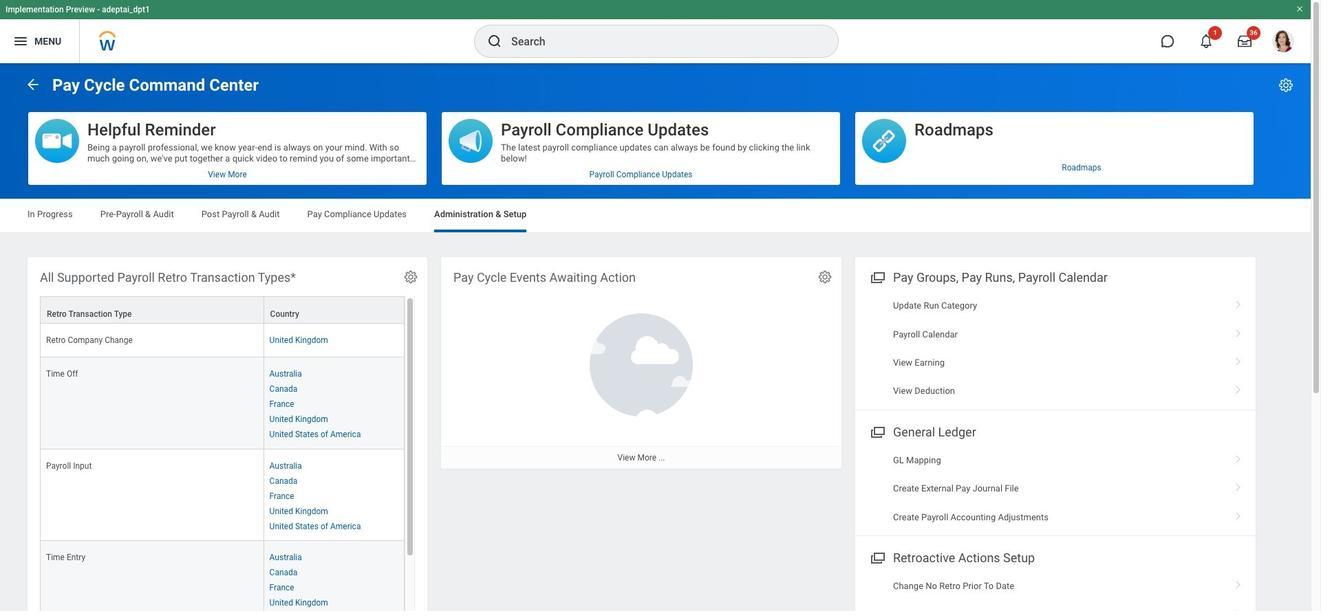 Task type: vqa. For each thing, say whether or not it's contained in the screenshot.
menu group icon associated with 1st list from the bottom of the page
yes



Task type: locate. For each thing, give the bounding box(es) containing it.
row
[[40, 297, 405, 324], [40, 324, 405, 358], [40, 358, 405, 450], [40, 450, 405, 542], [40, 542, 405, 612]]

2 vertical spatial chevron right image
[[1230, 577, 1248, 591]]

1 row from the top
[[40, 297, 405, 324]]

0 vertical spatial list
[[855, 292, 1256, 406]]

2 list from the top
[[855, 447, 1256, 532]]

3 items selected list from the top
[[270, 550, 383, 612]]

0 vertical spatial items selected list
[[270, 367, 383, 441]]

tab list
[[14, 200, 1297, 233]]

menu group image
[[868, 422, 886, 441]]

5 row from the top
[[40, 542, 405, 612]]

2 vertical spatial list
[[855, 573, 1256, 612]]

1 vertical spatial chevron right image
[[1230, 479, 1248, 493]]

3 list from the top
[[855, 573, 1256, 612]]

chevron right image
[[1230, 296, 1248, 310], [1230, 325, 1248, 338], [1230, 381, 1248, 395], [1230, 451, 1248, 464], [1230, 508, 1248, 521], [1230, 605, 1248, 612]]

items selected list
[[270, 367, 383, 441], [270, 459, 383, 533], [270, 550, 383, 612]]

list
[[855, 292, 1256, 406], [855, 447, 1256, 532], [855, 573, 1256, 612]]

pay cycle events awaiting action element
[[441, 257, 842, 469]]

1 chevron right image from the top
[[1230, 353, 1248, 367]]

0 vertical spatial menu group image
[[868, 268, 886, 286]]

close environment banner image
[[1296, 5, 1304, 13]]

1 vertical spatial items selected list
[[270, 459, 383, 533]]

3 chevron right image from the top
[[1230, 381, 1248, 395]]

6 chevron right image from the top
[[1230, 605, 1248, 612]]

1 items selected list from the top
[[270, 367, 383, 441]]

banner
[[0, 0, 1311, 63]]

1 vertical spatial list
[[855, 447, 1256, 532]]

0 vertical spatial chevron right image
[[1230, 353, 1248, 367]]

2 vertical spatial items selected list
[[270, 550, 383, 612]]

2 items selected list from the top
[[270, 459, 383, 533]]

chevron right image
[[1230, 353, 1248, 367], [1230, 479, 1248, 493], [1230, 577, 1248, 591]]

notifications large image
[[1200, 34, 1213, 48]]

2 menu group image from the top
[[868, 549, 886, 567]]

1 list from the top
[[855, 292, 1256, 406]]

menu group image
[[868, 268, 886, 286], [868, 549, 886, 567]]

previous page image
[[25, 76, 41, 93]]

main content
[[0, 63, 1311, 612]]

2 chevron right image from the top
[[1230, 479, 1248, 493]]

1 vertical spatial menu group image
[[868, 549, 886, 567]]



Task type: describe. For each thing, give the bounding box(es) containing it.
search image
[[487, 33, 503, 50]]

3 row from the top
[[40, 358, 405, 450]]

configure pay cycle events awaiting action image
[[818, 270, 833, 285]]

inbox large image
[[1238, 34, 1252, 48]]

5 chevron right image from the top
[[1230, 508, 1248, 521]]

all supported payroll retro transaction types* element
[[28, 257, 427, 612]]

4 chevron right image from the top
[[1230, 451, 1248, 464]]

1 chevron right image from the top
[[1230, 296, 1248, 310]]

justify image
[[12, 33, 29, 50]]

3 chevron right image from the top
[[1230, 577, 1248, 591]]

list for 2nd menu group image from the top of the page
[[855, 573, 1256, 612]]

1 menu group image from the top
[[868, 268, 886, 286]]

list for 2nd menu group image from the bottom
[[855, 292, 1256, 406]]

profile logan mcneil image
[[1273, 30, 1295, 55]]

2 chevron right image from the top
[[1230, 325, 1248, 338]]

configure all supported payroll retro transaction types* image
[[403, 270, 418, 285]]

list for menu group icon
[[855, 447, 1256, 532]]

4 row from the top
[[40, 450, 405, 542]]

configure this page image
[[1278, 77, 1295, 94]]

Search Workday  search field
[[511, 26, 810, 56]]

2 row from the top
[[40, 324, 405, 358]]



